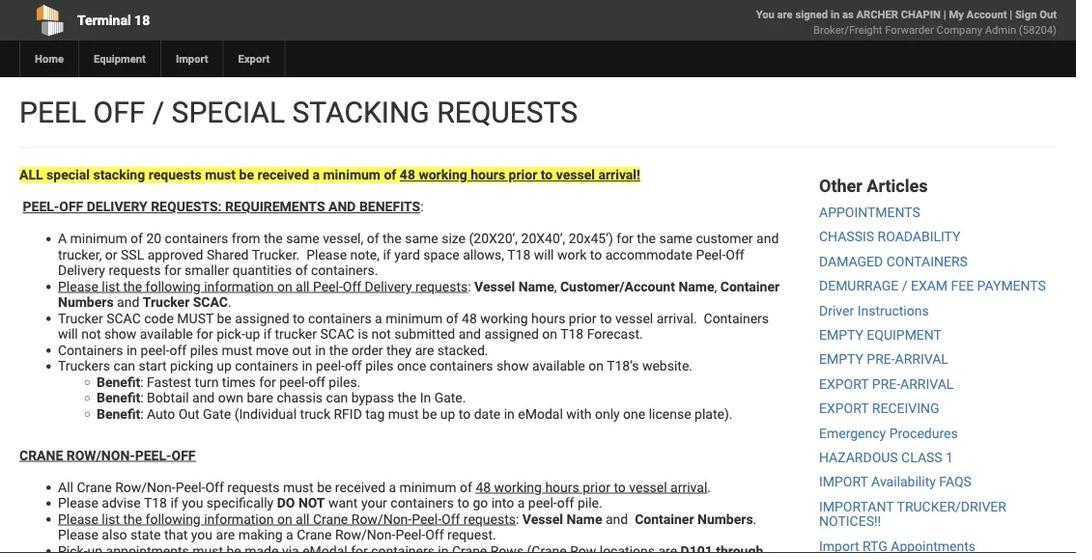 Task type: describe. For each thing, give the bounding box(es) containing it.
broker/freight
[[813, 24, 882, 36]]

export link
[[223, 41, 284, 77]]

peel- down out
[[279, 374, 308, 390]]

in right out
[[315, 342, 326, 358]]

out inside you are signed in as archer chapin | my account | sign out broker/freight forwarder company admin (58204)
[[1040, 8, 1057, 21]]

is
[[358, 327, 368, 342]]

import availability faqs link
[[819, 475, 972, 490]]

be down once
[[422, 406, 437, 422]]

date
[[474, 406, 501, 422]]

information for crane
[[204, 512, 274, 527]]

hazardous class 1 link
[[819, 450, 953, 466]]

the down ssl
[[123, 279, 142, 295]]

truck
[[300, 406, 330, 422]]

and inside a minimum of 20 containers from the same vessel, of the same size (20x20', 20x40', 20x45') for the same customer and trucker, or ssl approved shared trucker.  please note, if yard space allows, t18 will work to accommodate peel-off delivery requests for smaller quantities of containers.
[[756, 231, 779, 247]]

of up benefits
[[384, 167, 396, 183]]

0 vertical spatial .
[[228, 295, 231, 311]]

in left start
[[127, 342, 137, 358]]

be right must
[[217, 311, 232, 327]]

0 horizontal spatial assigned
[[235, 311, 289, 327]]

receiving
[[872, 401, 940, 417]]

1 export from the top
[[819, 376, 869, 392]]

and
[[328, 199, 356, 215]]

auto
[[147, 406, 175, 422]]

a up the requirements on the top left
[[313, 167, 320, 183]]

only
[[595, 406, 620, 422]]

sign out link
[[1015, 8, 1057, 21]]

off inside all crane row/non-peel-off requests must be received a minimum of 48 working hours prior to vessel arrival . please advise t18 if you specifically do not want your containers to go into a peel-off pile.
[[557, 496, 574, 512]]

hazardous
[[819, 450, 898, 466]]

delivery
[[87, 199, 148, 215]]

must left in
[[388, 406, 419, 422]]

in right date
[[504, 406, 515, 422]]

containers.
[[311, 263, 378, 279]]

off inside a minimum of 20 containers from the same vessel, of the same size (20x20', 20x40', 20x45') for the same customer and trucker, or ssl approved shared trucker.  please note, if yard space allows, t18 will work to accommodate peel-off delivery requests for smaller quantities of containers.
[[726, 247, 744, 263]]

a inside trucker scac code must be assigned to containers a minimum of 48 working hours prior to vessel arrival.  containers will not show available for pick-up if trucker scac is not submitted and assigned on t18 forecast. containers in peel-off piles must move out in the order they are stacked. truckers can start picking up containers in peel-off piles once containers show available on t18's website. benefit : fastest turn times for peel-off piles. benefit : bobtail and own bare chassis can bypass the in gate. benefit : auto out gate (individual truck rfid tag must be up to date in emodal with only one license plate).
[[375, 311, 382, 327]]

containers inside a minimum of 20 containers from the same vessel, of the same size (20x20', 20x40', 20x45') for the same customer and trucker, or ssl approved shared trucker.  please note, if yard space allows, t18 will work to accommodate peel-off delivery requests for smaller quantities of containers.
[[165, 231, 228, 247]]

off down note,
[[343, 279, 361, 295]]

a right your
[[389, 480, 396, 496]]

1 | from the left
[[944, 8, 946, 21]]

space
[[423, 247, 460, 263]]

0 vertical spatial hours
[[471, 167, 505, 183]]

1 vertical spatial pre-
[[872, 376, 900, 392]]

2 not from the left
[[372, 327, 391, 342]]

prior inside all crane row/non-peel-off requests must be received a minimum of 48 working hours prior to vessel arrival . please advise t18 if you specifically do not want your containers to go into a peel-off pile.
[[583, 480, 610, 496]]

working inside trucker scac code must be assigned to containers a minimum of 48 working hours prior to vessel arrival.  containers will not show available for pick-up if trucker scac is not submitted and assigned on t18 forecast. containers in peel-off piles must move out in the order they are stacked. truckers can start picking up containers in peel-off piles once containers show available on t18's website. benefit : fastest turn times for peel-off piles. benefit : bobtail and own bare chassis can bypass the in gate. benefit : auto out gate (individual truck rfid tag must be up to date in emodal with only one license plate).
[[480, 311, 528, 327]]

0 vertical spatial containers
[[704, 311, 769, 327]]

to down customer/account
[[600, 311, 612, 327]]

18
[[134, 12, 150, 28]]

1 vertical spatial available
[[532, 358, 585, 374]]

1 same from the left
[[286, 231, 319, 247]]

to left date
[[459, 406, 471, 422]]

containers up bare
[[235, 358, 298, 374]]

gate
[[203, 406, 231, 422]]

the left order
[[329, 342, 348, 358]]

1 horizontal spatial peel-
[[135, 448, 171, 464]]

t18 inside all crane row/non-peel-off requests must be received a minimum of 48 working hours prior to vessel arrival . please advise t18 if you specifically do not want your containers to go into a peel-off pile.
[[144, 496, 167, 512]]

0 horizontal spatial up
[[217, 358, 232, 374]]

crane inside all crane row/non-peel-off requests must be received a minimum of 48 working hours prior to vessel arrival . please advise t18 if you specifically do not want your containers to go into a peel-off pile.
[[77, 480, 112, 496]]

1 horizontal spatial piles
[[365, 358, 394, 374]]

picking
[[170, 358, 213, 374]]

0 horizontal spatial available
[[140, 327, 193, 342]]

note,
[[350, 247, 380, 263]]

state
[[130, 527, 161, 543]]

following for please list the following information on all crane row/non-peel-off requests : vessel name and container numbers
[[145, 512, 201, 527]]

0 horizontal spatial show
[[104, 327, 137, 342]]

1 horizontal spatial delivery
[[365, 279, 412, 295]]

following for please list the following information on all peel-off delivery requests : vessel name , customer/account name ,
[[145, 279, 201, 295]]

information for peel-
[[204, 279, 274, 295]]

import
[[176, 53, 208, 65]]

pile.
[[578, 496, 602, 512]]

to up 20x40',
[[541, 167, 553, 183]]

all
[[19, 167, 43, 183]]

forwarder
[[885, 24, 934, 36]]

of left the 20
[[131, 231, 143, 247]]

for right times
[[259, 374, 276, 390]]

pick-
[[217, 327, 245, 342]]

home
[[35, 53, 64, 65]]

on left forecast.
[[542, 327, 557, 342]]

1 vertical spatial container
[[635, 512, 694, 527]]

0 vertical spatial up
[[245, 327, 260, 342]]

for left pick-
[[196, 327, 213, 342]]

out
[[292, 342, 312, 358]]

to inside a minimum of 20 containers from the same vessel, of the same size (20x20', 20x40', 20x45') for the same customer and trucker, or ssl approved shared trucker.  please note, if yard space allows, t18 will work to accommodate peel-off delivery requests for smaller quantities of containers.
[[590, 247, 602, 263]]

crane
[[19, 448, 63, 464]]

container inside container numbers
[[720, 279, 780, 295]]

2 export from the top
[[819, 401, 869, 417]]

fee
[[951, 278, 974, 294]]

2 horizontal spatial scac
[[320, 327, 355, 342]]

peel- down code at the bottom
[[141, 342, 170, 358]]

off left piles.
[[308, 374, 325, 390]]

are inside trucker scac code must be assigned to containers a minimum of 48 working hours prior to vessel arrival.  containers will not show available for pick-up if trucker scac is not submitted and assigned on t18 forecast. containers in peel-off piles must move out in the order they are stacked. truckers can start picking up containers in peel-off piles once containers show available on t18's website. benefit : fastest turn times for peel-off piles. benefit : bobtail and own bare chassis can bypass the in gate. benefit : auto out gate (individual truck rfid tag must be up to date in emodal with only one license plate).
[[415, 342, 434, 358]]

with
[[566, 406, 592, 422]]

48 inside trucker scac code must be assigned to containers a minimum of 48 working hours prior to vessel arrival.  containers will not show available for pick-up if trucker scac is not submitted and assigned on t18 forecast. containers in peel-off piles must move out in the order they are stacked. truckers can start picking up containers in peel-off piles once containers show available on t18's website. benefit : fastest turn times for peel-off piles. benefit : bobtail and own bare chassis can bypass the in gate. benefit : auto out gate (individual truck rfid tag must be up to date in emodal with only one license plate).
[[462, 311, 477, 327]]

size
[[442, 231, 466, 247]]

import
[[819, 475, 868, 490]]

peel- inside all crane row/non-peel-off requests must be received a minimum of 48 working hours prior to vessel arrival . please advise t18 if you specifically do not want your containers to go into a peel-off pile.
[[175, 480, 205, 496]]

notices!!
[[819, 514, 881, 530]]

one
[[623, 406, 646, 422]]

peel- right out
[[316, 358, 345, 374]]

all crane row/non-peel-off requests must be received a minimum of 48 working hours prior to vessel arrival . please advise t18 if you specifically do not want your containers to go into a peel-off pile.
[[58, 480, 714, 512]]

chassis roadability link
[[819, 229, 961, 245]]

of inside all crane row/non-peel-off requests must be received a minimum of 48 working hours prior to vessel arrival . please advise t18 if you specifically do not want your containers to go into a peel-off pile.
[[460, 480, 472, 496]]

be inside all crane row/non-peel-off requests must be received a minimum of 48 working hours prior to vessel arrival . please advise t18 if you specifically do not want your containers to go into a peel-off pile.
[[317, 480, 332, 496]]

request.
[[447, 527, 496, 543]]

1 horizontal spatial vessel
[[522, 512, 563, 527]]

quantities
[[232, 263, 292, 279]]

requests inside all crane row/non-peel-off requests must be received a minimum of 48 working hours prior to vessel arrival . please advise t18 if you specifically do not want your containers to go into a peel-off pile.
[[227, 480, 280, 496]]

please list the following information on all peel-off delivery requests : vessel name , customer/account name ,
[[58, 279, 720, 295]]

all for peel-
[[296, 279, 310, 295]]

requests
[[437, 95, 578, 129]]

1 horizontal spatial assigned
[[484, 327, 539, 342]]

and left code at the bottom
[[117, 295, 139, 311]]

containers up gate. on the left of the page
[[430, 358, 493, 374]]

import link
[[160, 41, 223, 77]]

if inside all crane row/non-peel-off requests must be received a minimum of 48 working hours prior to vessel arrival . please advise t18 if you specifically do not want your containers to go into a peel-off pile.
[[170, 496, 178, 512]]

and right submitted on the bottom of the page
[[459, 327, 481, 342]]

1 horizontal spatial scac
[[193, 295, 228, 311]]

1 , from the left
[[554, 279, 557, 295]]

the right from
[[264, 231, 283, 247]]

please down all
[[58, 512, 98, 527]]

3 same from the left
[[659, 231, 693, 247]]

1
[[946, 450, 953, 466]]

your
[[361, 496, 387, 512]]

minimum up and
[[323, 167, 381, 183]]

go
[[473, 496, 488, 512]]

hours inside all crane row/non-peel-off requests must be received a minimum of 48 working hours prior to vessel arrival . please advise t18 if you specifically do not want your containers to go into a peel-off pile.
[[545, 480, 579, 496]]

and right pile.
[[606, 512, 628, 527]]

of right quantities
[[295, 263, 308, 279]]

t18 inside a minimum of 20 containers from the same vessel, of the same size (20x20', 20x40', 20x45') for the same customer and trucker, or ssl approved shared trucker.  please note, if yard space allows, t18 will work to accommodate peel-off delivery requests for smaller quantities of containers.
[[507, 247, 531, 263]]

trucker inside trucker scac code must be assigned to containers a minimum of 48 working hours prior to vessel arrival.  containers will not show available for pick-up if trucker scac is not submitted and assigned on t18 forecast. containers in peel-off piles must move out in the order they are stacked. truckers can start picking up containers in peel-off piles once containers show available on t18's website. benefit : fastest turn times for peel-off piles. benefit : bobtail and own bare chassis can bypass the in gate. benefit : auto out gate (individual truck rfid tag must be up to date in emodal with only one license plate).
[[58, 311, 103, 327]]

availability
[[871, 475, 936, 490]]

row/non- inside all crane row/non-peel-off requests must be received a minimum of 48 working hours prior to vessel arrival . please advise t18 if you specifically do not want your containers to go into a peel-off pile.
[[115, 480, 175, 496]]

export pre-arrival link
[[819, 376, 954, 392]]

benefits
[[359, 199, 420, 215]]

0 horizontal spatial vessel
[[474, 279, 515, 295]]

shared
[[207, 247, 249, 263]]

. please also state that you are making a crane row/non-peel-off request.
[[58, 512, 760, 543]]

of right vessel,
[[367, 231, 379, 247]]

gate.
[[434, 390, 466, 406]]

terminal 18
[[77, 12, 150, 28]]

do
[[277, 496, 295, 512]]

off for peel-
[[59, 199, 83, 215]]

0 horizontal spatial name
[[518, 279, 554, 295]]

minimum inside trucker scac code must be assigned to containers a minimum of 48 working hours prior to vessel arrival.  containers will not show available for pick-up if trucker scac is not submitted and assigned on t18 forecast. containers in peel-off piles must move out in the order they are stacked. truckers can start picking up containers in peel-off piles once containers show available on t18's website. benefit : fastest turn times for peel-off piles. benefit : bobtail and own bare chassis can bypass the in gate. benefit : auto out gate (individual truck rfid tag must be up to date in emodal with only one license plate).
[[386, 311, 443, 327]]

0 vertical spatial received
[[257, 167, 309, 183]]

payments
[[977, 278, 1046, 294]]

off left go
[[442, 512, 460, 527]]

0 horizontal spatial piles
[[190, 342, 218, 358]]

they
[[386, 342, 412, 358]]

must inside all crane row/non-peel-off requests must be received a minimum of 48 working hours prior to vessel arrival . please advise t18 if you specifically do not want your containers to go into a peel-off pile.
[[283, 480, 314, 496]]

for right the '20x45')'
[[617, 231, 634, 247]]

export receiving link
[[819, 401, 940, 417]]

or
[[105, 247, 117, 263]]

important trucker/driver notices!! link
[[819, 499, 1007, 530]]

appointments
[[819, 205, 921, 221]]

peel- down vessel,
[[313, 279, 343, 295]]

damaged containers link
[[819, 254, 968, 270]]

list for please list the following information on all peel-off delivery requests : vessel name , customer/account name ,
[[102, 279, 120, 295]]

specifically
[[207, 496, 274, 512]]

license
[[649, 406, 691, 422]]

trucker scac code must be assigned to containers a minimum of 48 working hours prior to vessel arrival.  containers will not show available for pick-up if trucker scac is not submitted and assigned on t18 forecast. containers in peel-off piles must move out in the order they are stacked. truckers can start picking up containers in peel-off piles once containers show available on t18's website. benefit : fastest turn times for peel-off piles. benefit : bobtail and own bare chassis can bypass the in gate. benefit : auto out gate (individual truck rfid tag must be up to date in emodal with only one license plate).
[[58, 311, 769, 422]]

class
[[901, 450, 943, 466]]

off down is
[[345, 358, 362, 374]]

containers
[[887, 254, 968, 270]]

damaged
[[819, 254, 883, 270]]

2 , from the left
[[714, 279, 717, 295]]

for up and trucker scac .
[[164, 263, 181, 279]]

stacking
[[93, 167, 145, 183]]

archer
[[856, 8, 898, 21]]

export
[[238, 53, 270, 65]]

please down trucker,
[[58, 279, 98, 295]]

crane row/non-peel-off
[[19, 448, 196, 464]]

t18's
[[607, 358, 639, 374]]

row/non- inside the . please also state that you are making a crane row/non-peel-off request.
[[335, 527, 396, 543]]

1 empty from the top
[[819, 327, 864, 343]]

to up out
[[293, 311, 305, 327]]

bobtail
[[147, 390, 189, 406]]

2 same from the left
[[405, 231, 438, 247]]

1 vertical spatial arrival
[[900, 376, 954, 392]]

0 vertical spatial arrival
[[895, 352, 949, 368]]

0 vertical spatial prior
[[509, 167, 537, 183]]

account
[[967, 8, 1007, 21]]

all for crane
[[296, 512, 310, 527]]

trucker/driver
[[897, 499, 1007, 515]]

1 horizontal spatial show
[[497, 358, 529, 374]]

terminal 18 link
[[19, 0, 435, 41]]

must up peel-off delivery requests: requirements and benefits :
[[205, 167, 236, 183]]

20x40',
[[521, 231, 565, 247]]

0 vertical spatial 48
[[400, 167, 415, 183]]

chapin
[[901, 8, 941, 21]]

website.
[[642, 358, 693, 374]]

to left go
[[457, 496, 469, 512]]

1 benefit from the top
[[97, 374, 140, 390]]

emergency procedures link
[[819, 425, 958, 441]]

forecast.
[[587, 327, 643, 342]]

be up peel-off delivery requests: requirements and benefits :
[[239, 167, 254, 183]]

procedures
[[889, 425, 958, 441]]

empty pre-arrival link
[[819, 352, 949, 368]]

peel- left request.
[[412, 512, 442, 527]]



Task type: vqa. For each thing, say whether or not it's contained in the screenshot.
Off in the ". Please also state that you are making a Crane Row/Non-Peel-Off request."
yes



Task type: locate. For each thing, give the bounding box(es) containing it.
please inside a minimum of 20 containers from the same vessel, of the same size (20x20', 20x40', 20x45') for the same customer and trucker, or ssl approved shared trucker.  please note, if yard space allows, t18 will work to accommodate peel-off delivery requests for smaller quantities of containers.
[[306, 247, 347, 263]]

important
[[819, 499, 894, 515]]

crane
[[77, 480, 112, 496], [313, 512, 348, 527], [297, 527, 332, 543]]

| left my
[[944, 8, 946, 21]]

yard
[[394, 247, 420, 263]]

prior inside trucker scac code must be assigned to containers a minimum of 48 working hours prior to vessel arrival.  containers will not show available for pick-up if trucker scac is not submitted and assigned on t18 forecast. containers in peel-off piles must move out in the order they are stacked. truckers can start picking up containers in peel-off piles once containers show available on t18's website. benefit : fastest turn times for peel-off piles. benefit : bobtail and own bare chassis can bypass the in gate. benefit : auto out gate (individual truck rfid tag must be up to date in emodal with only one license plate).
[[569, 311, 597, 327]]

0 vertical spatial export
[[819, 376, 869, 392]]

please left advise
[[58, 496, 98, 512]]

information down shared
[[204, 279, 274, 295]]

peel- down all
[[23, 199, 59, 215]]

. up pick-
[[228, 295, 231, 311]]

and left the own
[[192, 390, 215, 406]]

1 list from the top
[[102, 279, 120, 295]]

/
[[152, 95, 164, 129], [902, 278, 908, 294]]

please left also
[[58, 527, 98, 543]]

will up truckers
[[58, 327, 78, 342]]

t18
[[507, 247, 531, 263], [560, 327, 584, 342], [144, 496, 167, 512]]

numbers down trucker,
[[58, 295, 114, 311]]

list down or
[[102, 279, 120, 295]]

must left want
[[283, 480, 314, 496]]

and
[[756, 231, 779, 247], [117, 295, 139, 311], [459, 327, 481, 342], [192, 390, 215, 406], [606, 512, 628, 527]]

hours inside trucker scac code must be assigned to containers a minimum of 48 working hours prior to vessel arrival.  containers will not show available for pick-up if trucker scac is not submitted and assigned on t18 forecast. containers in peel-off piles must move out in the order they are stacked. truckers can start picking up containers in peel-off piles once containers show available on t18's website. benefit : fastest turn times for peel-off piles. benefit : bobtail and own bare chassis can bypass the in gate. benefit : auto out gate (individual truck rfid tag must be up to date in emodal with only one license plate).
[[531, 311, 566, 327]]

minimum up they
[[386, 311, 443, 327]]

you right that
[[191, 527, 213, 543]]

off down equipment link
[[93, 95, 145, 129]]

1 vertical spatial vessel
[[615, 311, 653, 327]]

customer
[[696, 231, 753, 247]]

0 horizontal spatial peel-
[[23, 199, 59, 215]]

not right is
[[372, 327, 391, 342]]

1 following from the top
[[145, 279, 201, 295]]

1 horizontal spatial will
[[534, 247, 554, 263]]

0 vertical spatial will
[[534, 247, 554, 263]]

0 vertical spatial pre-
[[867, 352, 895, 368]]

1 horizontal spatial up
[[245, 327, 260, 342]]

start
[[139, 358, 167, 374]]

order
[[352, 342, 383, 358]]

peel- inside all crane row/non-peel-off requests must be received a minimum of 48 working hours prior to vessel arrival . please advise t18 if you specifically do not want your containers to go into a peel-off pile.
[[528, 496, 557, 512]]

containers up order
[[308, 311, 372, 327]]

code
[[144, 311, 174, 327]]

t18 inside trucker scac code must be assigned to containers a minimum of 48 working hours prior to vessel arrival.  containers will not show available for pick-up if trucker scac is not submitted and assigned on t18 forecast. containers in peel-off piles must move out in the order they are stacked. truckers can start picking up containers in peel-off piles once containers show available on t18's website. benefit : fastest turn times for peel-off piles. benefit : bobtail and own bare chassis can bypass the in gate. benefit : auto out gate (individual truck rfid tag must be up to date in emodal with only one license plate).
[[560, 327, 584, 342]]

, down 20x40',
[[554, 279, 557, 295]]

1 vertical spatial vessel
[[522, 512, 563, 527]]

2 all from the top
[[296, 512, 310, 527]]

:
[[420, 199, 424, 215], [468, 279, 471, 295], [140, 374, 144, 390], [140, 390, 144, 406], [140, 406, 144, 422], [516, 512, 519, 527]]

1 horizontal spatial containers
[[704, 311, 769, 327]]

assigned up move
[[235, 311, 289, 327]]

1 vertical spatial .
[[707, 480, 711, 496]]

. inside the . please also state that you are making a crane row/non-peel-off request.
[[753, 512, 757, 527]]

(20x20',
[[469, 231, 518, 247]]

working
[[419, 167, 467, 183], [480, 311, 528, 327], [494, 480, 542, 496]]

must
[[177, 311, 214, 327]]

vessel,
[[323, 231, 363, 247]]

please inside all crane row/non-peel-off requests must be received a minimum of 48 working hours prior to vessel arrival . please advise t18 if you specifically do not want your containers to go into a peel-off pile.
[[58, 496, 98, 512]]

0 vertical spatial peel-
[[23, 199, 59, 215]]

1 horizontal spatial container
[[720, 279, 780, 295]]

are inside the . please also state that you are making a crane row/non-peel-off request.
[[216, 527, 235, 543]]

demurrage / exam fee payments link
[[819, 278, 1046, 294]]

piles.
[[329, 374, 361, 390]]

1 all from the top
[[296, 279, 310, 295]]

numbers inside container numbers
[[58, 295, 114, 311]]

a right into
[[518, 496, 525, 512]]

0 horizontal spatial |
[[944, 8, 946, 21]]

1 vertical spatial numbers
[[698, 512, 753, 527]]

driver
[[819, 303, 854, 319]]

out up (58204)
[[1040, 8, 1057, 21]]

minimum right a
[[70, 231, 127, 247]]

to right work on the top
[[590, 247, 602, 263]]

1 vertical spatial hours
[[531, 311, 566, 327]]

1 not from the left
[[81, 327, 101, 342]]

stacking
[[292, 95, 430, 129]]

also
[[102, 527, 127, 543]]

stacked.
[[437, 342, 488, 358]]

will inside trucker scac code must be assigned to containers a minimum of 48 working hours prior to vessel arrival.  containers will not show available for pick-up if trucker scac is not submitted and assigned on t18 forecast. containers in peel-off piles must move out in the order they are stacked. truckers can start picking up containers in peel-off piles once containers show available on t18's website. benefit : fastest turn times for peel-off piles. benefit : bobtail and own bare chassis can bypass the in gate. benefit : auto out gate (individual truck rfid tag must be up to date in emodal with only one license plate).
[[58, 327, 78, 342]]

are right they
[[415, 342, 434, 358]]

containers
[[704, 311, 769, 327], [58, 342, 123, 358]]

approved
[[147, 247, 203, 263]]

48 up benefits
[[400, 167, 415, 183]]

1 horizontal spatial numbers
[[698, 512, 753, 527]]

on left the t18's
[[589, 358, 604, 374]]

0 vertical spatial information
[[204, 279, 274, 295]]

. inside all crane row/non-peel-off requests must be received a minimum of 48 working hours prior to vessel arrival . please advise t18 if you specifically do not want your containers to go into a peel-off pile.
[[707, 480, 711, 496]]

empty down empty equipment link
[[819, 352, 864, 368]]

pre- down empty equipment link
[[867, 352, 895, 368]]

once
[[397, 358, 426, 374]]

1 horizontal spatial /
[[902, 278, 908, 294]]

if left trucker
[[264, 327, 272, 342]]

2 vertical spatial vessel
[[629, 480, 667, 496]]

1 vertical spatial show
[[497, 358, 529, 374]]

same left customer
[[659, 231, 693, 247]]

t18 up state
[[144, 496, 167, 512]]

must up times
[[222, 342, 252, 358]]

1 vertical spatial if
[[264, 327, 272, 342]]

following
[[145, 279, 201, 295], [145, 512, 201, 527]]

available down and trucker scac .
[[140, 327, 193, 342]]

times
[[222, 374, 256, 390]]

scac left code at the bottom
[[106, 311, 141, 327]]

minimum
[[323, 167, 381, 183], [70, 231, 127, 247], [386, 311, 443, 327], [400, 480, 457, 496]]

trucker down approved
[[143, 295, 190, 311]]

0 vertical spatial if
[[383, 247, 391, 263]]

1 horizontal spatial trucker
[[143, 295, 190, 311]]

the left that
[[123, 512, 142, 527]]

/ inside other articles appointments chassis roadability damaged containers demurrage / exam fee payments driver instructions empty equipment empty pre-arrival export pre-arrival export receiving emergency procedures hazardous class 1 import availability faqs important trucker/driver notices!!
[[902, 278, 908, 294]]

crane down the 'not'
[[297, 527, 332, 543]]

name down customer
[[679, 279, 714, 295]]

peel- down all crane row/non-peel-off requests must be received a minimum of 48 working hours prior to vessel arrival . please advise t18 if you specifically do not want your containers to go into a peel-off pile. on the bottom
[[396, 527, 425, 543]]

benefit
[[97, 374, 140, 390], [97, 390, 140, 406], [97, 406, 140, 422]]

instructions
[[858, 303, 929, 319]]

tag
[[365, 406, 385, 422]]

1 vertical spatial information
[[204, 512, 274, 527]]

off right accommodate
[[726, 247, 744, 263]]

are inside you are signed in as archer chapin | my account | sign out broker/freight forwarder company admin (58204)
[[777, 8, 793, 21]]

demurrage
[[819, 278, 899, 294]]

0 vertical spatial available
[[140, 327, 193, 342]]

all
[[58, 480, 73, 496]]

t18 left forecast.
[[560, 327, 584, 342]]

2 following from the top
[[145, 512, 201, 527]]

in up chassis
[[302, 358, 313, 374]]

off right start
[[170, 342, 187, 358]]

of
[[384, 167, 396, 183], [131, 231, 143, 247], [367, 231, 379, 247], [295, 263, 308, 279], [446, 311, 458, 327], [460, 480, 472, 496]]

2 horizontal spatial name
[[679, 279, 714, 295]]

in
[[420, 390, 431, 406]]

the right note,
[[383, 231, 402, 247]]

crane left your
[[313, 512, 348, 527]]

making
[[238, 527, 283, 543]]

received inside all crane row/non-peel-off requests must be received a minimum of 48 working hours prior to vessel arrival . please advise t18 if you specifically do not want your containers to go into a peel-off pile.
[[335, 480, 385, 496]]

delivery inside a minimum of 20 containers from the same vessel, of the same size (20x20', 20x40', 20x45') for the same customer and trucker, or ssl approved shared trucker.  please note, if yard space allows, t18 will work to accommodate peel-off delivery requests for smaller quantities of containers.
[[58, 263, 105, 279]]

1 horizontal spatial ,
[[714, 279, 717, 295]]

2 horizontal spatial up
[[440, 406, 455, 422]]

0 horizontal spatial .
[[228, 295, 231, 311]]

name down 20x40',
[[518, 279, 554, 295]]

peel-off delivery requests: requirements and benefits :
[[23, 199, 424, 215]]

name
[[518, 279, 554, 295], [679, 279, 714, 295], [567, 512, 602, 527]]

0 horizontal spatial containers
[[58, 342, 123, 358]]

chassis
[[277, 390, 323, 406]]

the left in
[[398, 390, 417, 406]]

2 list from the top
[[102, 512, 120, 527]]

other articles appointments chassis roadability damaged containers demurrage / exam fee payments driver instructions empty equipment empty pre-arrival export pre-arrival export receiving emergency procedures hazardous class 1 import availability faqs important trucker/driver notices!!
[[819, 176, 1046, 530]]

a minimum of 20 containers from the same vessel, of the same size (20x20', 20x40', 20x45') for the same customer and trucker, or ssl approved shared trucker.  please note, if yard space allows, t18 will work to accommodate peel-off delivery requests for smaller quantities of containers.
[[58, 231, 779, 279]]

0 horizontal spatial received
[[257, 167, 309, 183]]

a inside the . please also state that you are making a crane row/non-peel-off request.
[[286, 527, 293, 543]]

2 horizontal spatial t18
[[560, 327, 584, 342]]

as
[[842, 8, 854, 21]]

peel- right into
[[528, 496, 557, 512]]

1 vertical spatial following
[[145, 512, 201, 527]]

minimum inside all crane row/non-peel-off requests must be received a minimum of 48 working hours prior to vessel arrival . please advise t18 if you specifically do not want your containers to go into a peel-off pile.
[[400, 480, 457, 496]]

off left 'do'
[[205, 480, 224, 496]]

0 vertical spatial out
[[1040, 8, 1057, 21]]

will
[[534, 247, 554, 263], [58, 327, 78, 342]]

a
[[58, 231, 67, 247]]

0 horizontal spatial are
[[216, 527, 235, 543]]

crane inside the . please also state that you are making a crane row/non-peel-off request.
[[297, 527, 332, 543]]

0 vertical spatial t18
[[507, 247, 531, 263]]

1 vertical spatial t18
[[560, 327, 584, 342]]

20x45')
[[569, 231, 613, 247]]

0 vertical spatial all
[[296, 279, 310, 295]]

in inside you are signed in as archer chapin | my account | sign out broker/freight forwarder company admin (58204)
[[831, 8, 840, 21]]

2 horizontal spatial .
[[753, 512, 757, 527]]

requests inside a minimum of 20 containers from the same vessel, of the same size (20x20', 20x40', 20x45') for the same customer and trucker, or ssl approved shared trucker.  please note, if yard space allows, t18 will work to accommodate peel-off delivery requests for smaller quantities of containers.
[[109, 263, 161, 279]]

2 horizontal spatial same
[[659, 231, 693, 247]]

0 vertical spatial off
[[93, 95, 145, 129]]

advise
[[102, 496, 141, 512]]

3 benefit from the top
[[97, 406, 140, 422]]

will inside a minimum of 20 containers from the same vessel, of the same size (20x20', 20x40', 20x45') for the same customer and trucker, or ssl approved shared trucker.  please note, if yard space allows, t18 will work to accommodate peel-off delivery requests for smaller quantities of containers.
[[534, 247, 554, 263]]

list
[[102, 279, 120, 295], [102, 512, 120, 527]]

arrival
[[895, 352, 949, 368], [900, 376, 954, 392]]

0 horizontal spatial can
[[113, 358, 135, 374]]

0 horizontal spatial /
[[152, 95, 164, 129]]

available
[[140, 327, 193, 342], [532, 358, 585, 374]]

off for peel
[[93, 95, 145, 129]]

arrival!
[[598, 167, 640, 183]]

emergency
[[819, 425, 886, 441]]

0 horizontal spatial ,
[[554, 279, 557, 295]]

off left request.
[[425, 527, 444, 543]]

delivery down a
[[58, 263, 105, 279]]

be
[[239, 167, 254, 183], [217, 311, 232, 327], [422, 406, 437, 422], [317, 480, 332, 496]]

1 vertical spatial received
[[335, 480, 385, 496]]

off inside the . please also state that you are making a crane row/non-peel-off request.
[[425, 527, 444, 543]]

empty equipment link
[[819, 327, 942, 343]]

|
[[944, 8, 946, 21], [1010, 8, 1013, 21]]

my account link
[[949, 8, 1007, 21]]

1 horizontal spatial received
[[335, 480, 385, 496]]

prior down requests
[[509, 167, 537, 183]]

48
[[400, 167, 415, 183], [462, 311, 477, 327], [476, 480, 491, 496]]

prior down customer/account
[[569, 311, 597, 327]]

1 vertical spatial list
[[102, 512, 120, 527]]

0 vertical spatial empty
[[819, 327, 864, 343]]

1 horizontal spatial are
[[415, 342, 434, 358]]

scac left is
[[320, 327, 355, 342]]

home link
[[19, 41, 78, 77]]

2 information from the top
[[204, 512, 274, 527]]

and right customer
[[756, 231, 779, 247]]

peel- up that
[[175, 480, 205, 496]]

terminal
[[77, 12, 131, 28]]

1 vertical spatial prior
[[569, 311, 597, 327]]

customer/account
[[560, 279, 675, 295]]

2 vertical spatial up
[[440, 406, 455, 422]]

company
[[937, 24, 982, 36]]

appointments link
[[819, 205, 921, 221]]

off left pile.
[[557, 496, 574, 512]]

1 vertical spatial empty
[[819, 352, 864, 368]]

48 inside all crane row/non-peel-off requests must be received a minimum of 48 working hours prior to vessel arrival . please advise t18 if you specifically do not want your containers to go into a peel-off pile.
[[476, 480, 491, 496]]

move
[[256, 342, 289, 358]]

admin
[[985, 24, 1016, 36]]

0 horizontal spatial same
[[286, 231, 319, 247]]

working up benefits
[[419, 167, 467, 183]]

off down special
[[59, 199, 83, 215]]

show left code at the bottom
[[104, 327, 137, 342]]

scac down smaller
[[193, 295, 228, 311]]

same left size
[[405, 231, 438, 247]]

on up trucker
[[277, 279, 292, 295]]

if left yard
[[383, 247, 391, 263]]

list for please list the following information on all crane row/non-peel-off requests : vessel name and container numbers
[[102, 512, 120, 527]]

you inside the . please also state that you are making a crane row/non-peel-off request.
[[191, 527, 213, 543]]

scac
[[193, 295, 228, 311], [106, 311, 141, 327], [320, 327, 355, 342]]

trucker,
[[58, 247, 102, 263]]

off
[[93, 95, 145, 129], [59, 199, 83, 215], [171, 448, 196, 464]]

hours right into
[[545, 480, 579, 496]]

list left state
[[102, 512, 120, 527]]

sign
[[1015, 8, 1037, 21]]

out inside trucker scac code must be assigned to containers a minimum of 48 working hours prior to vessel arrival.  containers will not show available for pick-up if trucker scac is not submitted and assigned on t18 forecast. containers in peel-off piles must move out in the order they are stacked. truckers can start picking up containers in peel-off piles once containers show available on t18's website. benefit : fastest turn times for peel-off piles. benefit : bobtail and own bare chassis can bypass the in gate. benefit : auto out gate (individual truck rfid tag must be up to date in emodal with only one license plate).
[[178, 406, 200, 422]]

vessel inside all crane row/non-peel-off requests must be received a minimum of 48 working hours prior to vessel arrival . please advise t18 if you specifically do not want your containers to go into a peel-off pile.
[[629, 480, 667, 496]]

fastest
[[147, 374, 191, 390]]

to
[[541, 167, 553, 183], [590, 247, 602, 263], [293, 311, 305, 327], [600, 311, 612, 327], [459, 406, 471, 422], [614, 480, 626, 496], [457, 496, 469, 512]]

of left go
[[460, 480, 472, 496]]

0 horizontal spatial t18
[[144, 496, 167, 512]]

1 vertical spatial up
[[217, 358, 232, 374]]

empty down driver
[[819, 327, 864, 343]]

peel- inside the . please also state that you are making a crane row/non-peel-off request.
[[396, 527, 425, 543]]

working right go
[[494, 480, 542, 496]]

0 vertical spatial working
[[419, 167, 467, 183]]

1 horizontal spatial name
[[567, 512, 602, 527]]

2 vertical spatial working
[[494, 480, 542, 496]]

1 information from the top
[[204, 279, 274, 295]]

can left bypass
[[326, 390, 348, 406]]

vessel inside trucker scac code must be assigned to containers a minimum of 48 working hours prior to vessel arrival.  containers will not show available for pick-up if trucker scac is not submitted and assigned on t18 forecast. containers in peel-off piles must move out in the order they are stacked. truckers can start picking up containers in peel-off piles once containers show available on t18's website. benefit : fastest turn times for peel-off piles. benefit : bobtail and own bare chassis can bypass the in gate. benefit : auto out gate (individual truck rfid tag must be up to date in emodal with only one license plate).
[[615, 311, 653, 327]]

2 horizontal spatial are
[[777, 8, 793, 21]]

off
[[170, 342, 187, 358], [345, 358, 362, 374], [308, 374, 325, 390], [557, 496, 574, 512]]

1 vertical spatial all
[[296, 512, 310, 527]]

. down plate).
[[707, 480, 711, 496]]

0 vertical spatial you
[[182, 496, 203, 512]]

vessel left arrival!
[[556, 167, 595, 183]]

arrival up receiving
[[900, 376, 954, 392]]

smaller
[[185, 263, 229, 279]]

arrival
[[671, 480, 707, 496]]

equipment
[[867, 327, 942, 343]]

on left the 'not'
[[277, 512, 292, 527]]

1 horizontal spatial available
[[532, 358, 585, 374]]

2 vertical spatial off
[[171, 448, 196, 464]]

if inside a minimum of 20 containers from the same vessel, of the same size (20x20', 20x40', 20x45') for the same customer and trucker, or ssl approved shared trucker.  please note, if yard space allows, t18 will work to accommodate peel-off delivery requests for smaller quantities of containers.
[[383, 247, 391, 263]]

container numbers
[[58, 279, 780, 311]]

1 vertical spatial can
[[326, 390, 348, 406]]

special
[[46, 167, 90, 183]]

1 vertical spatial are
[[415, 342, 434, 358]]

1 horizontal spatial |
[[1010, 8, 1013, 21]]

1 vertical spatial working
[[480, 311, 528, 327]]

1 horizontal spatial if
[[264, 327, 272, 342]]

(individual
[[234, 406, 297, 422]]

working inside all crane row/non-peel-off requests must be received a minimum of 48 working hours prior to vessel arrival . please advise t18 if you specifically do not want your containers to go into a peel-off pile.
[[494, 480, 542, 496]]

peel- right accommodate
[[696, 247, 726, 263]]

0 horizontal spatial off
[[59, 199, 83, 215]]

2 vertical spatial if
[[170, 496, 178, 512]]

off inside all crane row/non-peel-off requests must be received a minimum of 48 working hours prior to vessel arrival . please advise t18 if you specifically do not want your containers to go into a peel-off pile.
[[205, 480, 224, 496]]

of inside trucker scac code must be assigned to containers a minimum of 48 working hours prior to vessel arrival.  containers will not show available for pick-up if trucker scac is not submitted and assigned on t18 forecast. containers in peel-off piles must move out in the order they are stacked. truckers can start picking up containers in peel-off piles once containers show available on t18's website. benefit : fastest turn times for peel-off piles. benefit : bobtail and own bare chassis can bypass the in gate. benefit : auto out gate (individual truck rfid tag must be up to date in emodal with only one license plate).
[[446, 311, 458, 327]]

2 vertical spatial are
[[216, 527, 235, 543]]

hours down work on the top
[[531, 311, 566, 327]]

hours
[[471, 167, 505, 183], [531, 311, 566, 327], [545, 480, 579, 496]]

2 vertical spatial hours
[[545, 480, 579, 496]]

2 vertical spatial t18
[[144, 496, 167, 512]]

you inside all crane row/non-peel-off requests must be received a minimum of 48 working hours prior to vessel arrival . please advise t18 if you specifically do not want your containers to go into a peel-off pile.
[[182, 496, 203, 512]]

export
[[819, 376, 869, 392], [819, 401, 869, 417]]

2 | from the left
[[1010, 8, 1013, 21]]

0 horizontal spatial container
[[635, 512, 694, 527]]

0 vertical spatial container
[[720, 279, 780, 295]]

bypass
[[351, 390, 394, 406]]

0 vertical spatial show
[[104, 327, 137, 342]]

0 vertical spatial can
[[113, 358, 135, 374]]

2 benefit from the top
[[97, 390, 140, 406]]

containers inside all crane row/non-peel-off requests must be received a minimum of 48 working hours prior to vessel arrival . please advise t18 if you specifically do not want your containers to go into a peel-off pile.
[[391, 496, 454, 512]]

to right pile.
[[614, 480, 626, 496]]

0 horizontal spatial out
[[178, 406, 200, 422]]

2 horizontal spatial if
[[383, 247, 391, 263]]

0 vertical spatial vessel
[[556, 167, 595, 183]]

plate).
[[695, 406, 733, 422]]

1 vertical spatial 48
[[462, 311, 477, 327]]

name right into
[[567, 512, 602, 527]]

received
[[257, 167, 309, 183], [335, 480, 385, 496]]

peel- inside a minimum of 20 containers from the same vessel, of the same size (20x20', 20x40', 20x45') for the same customer and trucker, or ssl approved shared trucker.  please note, if yard space allows, t18 will work to accommodate peel-off delivery requests for smaller quantities of containers.
[[696, 247, 726, 263]]

faqs
[[939, 475, 972, 490]]

0 horizontal spatial scac
[[106, 311, 141, 327]]

2 empty from the top
[[819, 352, 864, 368]]

vessel right into
[[522, 512, 563, 527]]

minimum inside a minimum of 20 containers from the same vessel, of the same size (20x20', 20x40', 20x45') for the same customer and trucker, or ssl approved shared trucker.  please note, if yard space allows, t18 will work to accommodate peel-off delivery requests for smaller quantities of containers.
[[70, 231, 127, 247]]

a right making
[[286, 527, 293, 543]]

you up that
[[182, 496, 203, 512]]

the right the '20x45')'
[[637, 231, 656, 247]]

trucker up truckers
[[58, 311, 103, 327]]

submitted
[[394, 327, 455, 342]]

vessel down allows,
[[474, 279, 515, 295]]

1 horizontal spatial can
[[326, 390, 348, 406]]

containers down customer
[[704, 311, 769, 327]]

if inside trucker scac code must be assigned to containers a minimum of 48 working hours prior to vessel arrival.  containers will not show available for pick-up if trucker scac is not submitted and assigned on t18 forecast. containers in peel-off piles must move out in the order they are stacked. truckers can start picking up containers in peel-off piles once containers show available on t18's website. benefit : fastest turn times for peel-off piles. benefit : bobtail and own bare chassis can bypass the in gate. benefit : auto out gate (individual truck rfid tag must be up to date in emodal with only one license plate).
[[264, 327, 272, 342]]

please inside the . please also state that you are making a crane row/non-peel-off request.
[[58, 527, 98, 543]]



